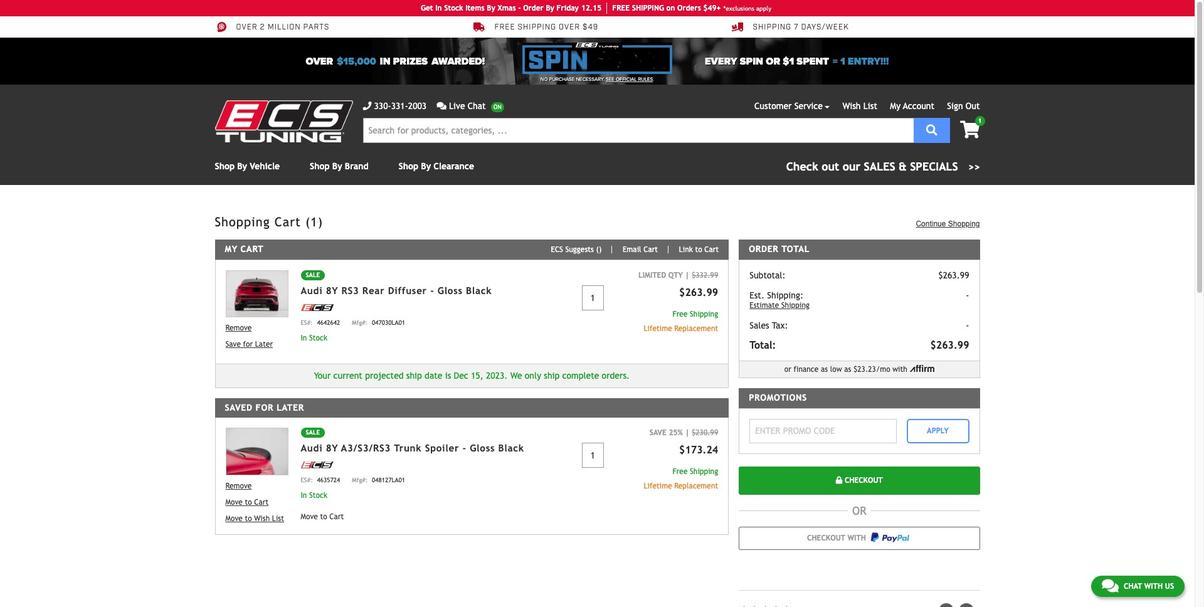 Task type: locate. For each thing, give the bounding box(es) containing it.
sale up es#: 4642642
[[306, 272, 320, 278]]

1 vertical spatial list
[[272, 514, 284, 523]]

replacement down $173.24
[[675, 482, 719, 491]]

$332.99
[[692, 271, 719, 280]]

in down es#: 4642642
[[301, 334, 307, 342]]

0 vertical spatial es#:
[[301, 319, 313, 326]]

0 vertical spatial lifetime
[[644, 324, 672, 333]]

2 replacement from the top
[[675, 482, 719, 491]]

0 horizontal spatial 1
[[311, 215, 318, 229]]

with left us
[[1145, 582, 1163, 591]]

with for chat with us
[[1145, 582, 1163, 591]]

free ship ping on orders $49+ *exclusions apply
[[613, 4, 772, 13]]

projected
[[365, 371, 404, 381]]

mfg#: for $173.24
[[352, 477, 368, 484]]

by for shop by vehicle
[[237, 161, 247, 171]]

wish list
[[843, 101, 878, 111]]

( for )
[[596, 245, 599, 254]]

2 8y from the top
[[326, 443, 338, 454]]

continue
[[916, 220, 947, 228]]

save for save 25% | $230.99
[[650, 429, 667, 438]]

by left brand
[[332, 161, 342, 171]]

save left 25%
[[650, 429, 667, 438]]

estimate shipping link
[[750, 300, 915, 310]]

0 vertical spatial for
[[243, 340, 253, 349]]

0 horizontal spatial move to cart link
[[226, 497, 288, 508]]

link to cart
[[679, 245, 719, 254]]

live
[[449, 101, 465, 111]]

remove link up save for later link
[[226, 323, 288, 334]]

1 right '='
[[841, 55, 846, 67]]

es#: left 4635724
[[301, 477, 313, 484]]

0 vertical spatial replacement
[[675, 324, 719, 333]]

order up "subtotal:"
[[749, 244, 779, 254]]

1 vertical spatial |
[[685, 429, 690, 438]]

or up checkout with button
[[853, 504, 867, 517]]

later down audi 8y rs3 rear diffuser - gloss black image
[[255, 340, 273, 349]]

1 vertical spatial )
[[599, 245, 602, 254]]

your
[[314, 371, 331, 381]]

remove link for $173.24
[[226, 481, 288, 492]]

&
[[899, 160, 907, 173]]

1 vertical spatial save
[[650, 429, 667, 438]]

black for $263.99
[[466, 285, 492, 296]]

2 shop from the left
[[310, 161, 330, 171]]

330-331-2003
[[374, 101, 427, 111]]

black
[[466, 285, 492, 296], [499, 443, 525, 454]]

1 | from the top
[[685, 271, 690, 280]]

0 vertical spatial |
[[685, 271, 690, 280]]

2 es#: from the top
[[301, 477, 313, 484]]

)
[[318, 215, 323, 229], [599, 245, 602, 254]]

cart right link
[[705, 245, 719, 254]]

mfg#:
[[352, 319, 368, 326], [352, 477, 368, 484]]

sales tax:
[[750, 320, 789, 331]]

live chat
[[449, 101, 486, 111]]

service
[[795, 101, 823, 111]]

stock left items
[[444, 4, 463, 13]]

None number field
[[582, 285, 604, 310], [582, 443, 604, 468], [582, 285, 604, 310], [582, 443, 604, 468]]

1 vertical spatial es#:
[[301, 477, 313, 484]]

saved
[[225, 403, 253, 413]]

1 horizontal spatial move to cart link
[[301, 513, 344, 521]]

chat inside live chat link
[[468, 101, 486, 111]]

8y for $173.24
[[326, 443, 338, 454]]

shopping up "my cart"
[[215, 215, 270, 229]]

/mo
[[877, 365, 891, 374]]

over left 2
[[236, 23, 258, 32]]

8y left "rs3"
[[326, 285, 338, 296]]

0 vertical spatial with
[[893, 365, 908, 374]]

1 mfg#: from the top
[[352, 319, 368, 326]]

0 horizontal spatial black
[[466, 285, 492, 296]]

mfg#: left 047030la01
[[352, 319, 368, 326]]

audi for $173.24
[[301, 443, 323, 454]]

1 audi from the top
[[301, 285, 323, 296]]

my
[[891, 101, 901, 111], [225, 244, 238, 254]]

0 vertical spatial move to cart link
[[226, 497, 288, 508]]

1 horizontal spatial shop
[[310, 161, 330, 171]]

1 horizontal spatial later
[[277, 403, 304, 413]]

3 shop from the left
[[399, 161, 419, 171]]

1 replacement from the top
[[675, 324, 719, 333]]

audi up es#: 4635724
[[301, 443, 323, 454]]

0 horizontal spatial over
[[236, 23, 258, 32]]

1 horizontal spatial black
[[499, 443, 525, 454]]

for for saved
[[256, 403, 274, 413]]

1 vertical spatial for
[[256, 403, 274, 413]]

1 vertical spatial my
[[225, 244, 238, 254]]

es#: for $173.24
[[301, 477, 313, 484]]

shipping down $332.99
[[690, 310, 719, 319]]

1 vertical spatial free shipping lifetime replacement
[[644, 468, 719, 491]]

2 horizontal spatial shop
[[399, 161, 419, 171]]

previous slide image
[[939, 603, 954, 607]]

1 vertical spatial over
[[306, 55, 333, 67]]

1 8y from the top
[[326, 285, 338, 296]]

2 vertical spatial in
[[301, 491, 307, 500]]

ecs image
[[301, 304, 334, 311], [301, 462, 334, 469]]

0 vertical spatial black
[[466, 285, 492, 296]]

2 audi from the top
[[301, 443, 323, 454]]

checkout up checkout with button
[[843, 476, 883, 485]]

as left low
[[821, 365, 828, 374]]

remove link up move to wish list link
[[226, 481, 288, 492]]

free shipping lifetime replacement down the limited qty  | $332.99
[[644, 310, 719, 333]]

or for or finance as low as $ 23.23 /mo with
[[785, 365, 792, 374]]

2 free shipping lifetime replacement from the top
[[644, 468, 719, 491]]

for right saved
[[256, 403, 274, 413]]

1 horizontal spatial move to cart
[[301, 513, 344, 521]]

checkout down the lock image at the bottom right
[[808, 534, 846, 543]]

sign
[[948, 101, 964, 111]]

8y
[[326, 285, 338, 296], [326, 443, 338, 454]]

rear
[[363, 285, 385, 296]]

1 vertical spatial wish
[[254, 514, 270, 523]]

1 es#: from the top
[[301, 319, 313, 326]]

shipping:
[[768, 290, 804, 300]]

2 vertical spatial 1
[[311, 215, 318, 229]]

0 vertical spatial order
[[523, 4, 544, 13]]

shop for shop by clearance
[[399, 161, 419, 171]]

0 vertical spatial $263.99
[[939, 270, 970, 280]]

0 horizontal spatial )
[[318, 215, 323, 229]]

2 | from the top
[[685, 429, 690, 438]]

free down xmas
[[495, 23, 516, 32]]

with
[[893, 365, 908, 374], [848, 534, 867, 543], [1145, 582, 1163, 591]]

1 horizontal spatial wish
[[843, 101, 861, 111]]

gloss right spoiler
[[470, 443, 495, 454]]

1 horizontal spatial over
[[306, 55, 333, 67]]

1 horizontal spatial chat
[[1124, 582, 1143, 591]]

1 vertical spatial lifetime
[[644, 482, 672, 491]]

0 vertical spatial later
[[255, 340, 273, 349]]

$230.99
[[692, 429, 719, 438]]

by for shop by brand
[[332, 161, 342, 171]]

1 lifetime from the top
[[644, 324, 672, 333]]

or left $1
[[766, 55, 781, 67]]

| right 25%
[[685, 429, 690, 438]]

2 sale from the top
[[306, 429, 320, 436]]

with left paypal image
[[848, 534, 867, 543]]

shopping right continue
[[949, 220, 980, 228]]

days/week
[[802, 23, 849, 32]]

shop left the "vehicle"
[[215, 161, 235, 171]]

2 ship from the left
[[544, 371, 560, 381]]

save
[[226, 340, 241, 349], [650, 429, 667, 438]]

0 vertical spatial sale
[[306, 272, 320, 278]]

1 link
[[951, 116, 985, 140]]

1 vertical spatial free
[[673, 310, 688, 319]]

over
[[236, 23, 258, 32], [306, 55, 333, 67]]

1 vertical spatial sales
[[750, 320, 770, 331]]

purchase
[[550, 77, 575, 82]]

stock down es#: 4635724
[[309, 491, 328, 500]]

or left the 'finance'
[[785, 365, 792, 374]]

ecs image for $263.99
[[301, 304, 334, 311]]

move to cart link up move to wish list link
[[226, 497, 288, 508]]

$49+
[[704, 4, 721, 13]]

stock down es#: 4642642
[[309, 334, 328, 342]]

2 vertical spatial or
[[853, 504, 867, 517]]

later right saved
[[277, 403, 304, 413]]

for for save
[[243, 340, 253, 349]]

to
[[696, 245, 703, 254], [245, 498, 252, 507], [320, 513, 327, 521], [245, 514, 252, 523]]

1 vertical spatial black
[[499, 443, 525, 454]]

0 vertical spatial audi
[[301, 285, 323, 296]]

shop
[[215, 161, 235, 171], [310, 161, 330, 171], [399, 161, 419, 171]]

1 down shop by brand link
[[311, 215, 318, 229]]

no
[[541, 77, 548, 82]]

lifetime down limited
[[644, 324, 672, 333]]

0 vertical spatial 1
[[841, 55, 846, 67]]

affirm image
[[910, 365, 935, 372]]

0 horizontal spatial wish
[[254, 514, 270, 523]]

1 horizontal spatial order
[[749, 244, 779, 254]]

) down shop by brand link
[[318, 215, 323, 229]]

mfg#: left "048127la01" at the bottom left
[[352, 477, 368, 484]]

0 horizontal spatial list
[[272, 514, 284, 523]]

order up free shipping over $49 link on the top left of page
[[523, 4, 544, 13]]

move to cart up 'move to wish list'
[[226, 498, 269, 507]]

2 horizontal spatial 1
[[979, 117, 982, 124]]

) right the suggests
[[599, 245, 602, 254]]

1 horizontal spatial list
[[864, 101, 878, 111]]

lifetime down 25%
[[644, 482, 672, 491]]

with right /mo
[[893, 365, 908, 374]]

0 horizontal spatial with
[[848, 534, 867, 543]]

0 horizontal spatial for
[[243, 340, 253, 349]]

shop left clearance
[[399, 161, 419, 171]]

by left the "vehicle"
[[237, 161, 247, 171]]

every
[[705, 55, 738, 67]]

my down the shopping cart ( 1 )
[[225, 244, 238, 254]]

sale for $263.99
[[306, 272, 320, 278]]

shipping down shipping:
[[782, 301, 810, 310]]

comments image
[[1102, 579, 1119, 594]]

1 horizontal spatial gloss
[[470, 443, 495, 454]]

over $15,000 in prizes
[[306, 55, 428, 67]]

comments image
[[437, 102, 447, 110]]

$263.99 down $332.99
[[680, 287, 719, 299]]

2 remove link from the top
[[226, 481, 288, 492]]

remove up 'move to wish list'
[[226, 482, 252, 491]]

331-
[[391, 101, 408, 111]]

0 horizontal spatial my
[[225, 244, 238, 254]]

lifetime for $263.99
[[644, 324, 672, 333]]

cart
[[275, 215, 301, 229], [241, 244, 264, 254], [644, 245, 658, 254], [705, 245, 719, 254], [254, 498, 269, 507], [330, 513, 344, 521]]

| right qty
[[685, 271, 690, 280]]

qty
[[669, 271, 683, 280]]

1 in stock from the top
[[301, 334, 328, 342]]

chat right comments image
[[1124, 582, 1143, 591]]

replacement for $173.24
[[675, 482, 719, 491]]

1 remove from the top
[[226, 324, 252, 333]]

wish
[[843, 101, 861, 111], [254, 514, 270, 523]]

es#: for $263.99
[[301, 319, 313, 326]]

8y up 4635724
[[326, 443, 338, 454]]

save for later link
[[226, 339, 288, 350]]

1 horizontal spatial save
[[650, 429, 667, 438]]

es#: left the 4642642
[[301, 319, 313, 326]]

8y for $263.99
[[326, 285, 338, 296]]

over down parts
[[306, 55, 333, 67]]

for inside save for later link
[[243, 340, 253, 349]]

in
[[436, 4, 442, 13], [301, 334, 307, 342], [301, 491, 307, 500]]

est.
[[750, 290, 765, 300]]

1 vertical spatial remove
[[226, 482, 252, 491]]

every spin or $1 spent = 1 entry!!!
[[705, 55, 889, 67]]

chat with us link
[[1092, 576, 1185, 597]]

0 horizontal spatial sales
[[750, 320, 770, 331]]

free down the limited qty  | $332.99
[[673, 310, 688, 319]]

2 remove from the top
[[226, 482, 252, 491]]

email cart
[[623, 245, 658, 254]]

Search text field
[[363, 118, 914, 143]]

gloss for $173.24
[[470, 443, 495, 454]]

2 lifetime from the top
[[644, 482, 672, 491]]

see official rules link
[[606, 76, 653, 83]]

0 vertical spatial free shipping lifetime replacement
[[644, 310, 719, 333]]

is
[[445, 371, 451, 381]]

complete
[[563, 371, 600, 381]]

0 horizontal spatial shopping
[[215, 215, 270, 229]]

0 vertical spatial in stock
[[301, 334, 328, 342]]

sales inside "link"
[[864, 160, 896, 173]]

chat
[[468, 101, 486, 111], [1124, 582, 1143, 591]]

free for $263.99
[[673, 310, 688, 319]]

phone image
[[363, 102, 372, 110]]

1 ship from the left
[[406, 371, 422, 381]]

1 vertical spatial (
[[596, 245, 599, 254]]

move to cart link down es#: 4635724
[[301, 513, 344, 521]]

in right get at top left
[[436, 4, 442, 13]]

rules
[[638, 77, 653, 82]]

audi
[[301, 285, 323, 296], [301, 443, 323, 454]]

0 vertical spatial sales
[[864, 160, 896, 173]]

free shipping lifetime replacement down $173.24
[[644, 468, 719, 491]]

0 horizontal spatial (
[[306, 215, 311, 229]]

2 mfg#: from the top
[[352, 477, 368, 484]]

es#: 4642642
[[301, 319, 340, 326]]

sign out link
[[948, 101, 980, 111]]

remove up the save for later at the left of the page
[[226, 324, 252, 333]]

ecs image up es#: 4642642
[[301, 304, 334, 311]]

vehicle
[[250, 161, 280, 171]]

in stock down es#: 4635724
[[301, 491, 328, 500]]

$15,000
[[337, 55, 376, 67]]

limited qty  | $332.99
[[639, 271, 719, 280]]

23.23
[[858, 365, 877, 374]]

replacement down $332.99
[[675, 324, 719, 333]]

ecs tuning image
[[215, 100, 353, 142]]

shipping inside the shipping 7 days/week link
[[753, 23, 792, 32]]

brand
[[345, 161, 369, 171]]

2 horizontal spatial or
[[853, 504, 867, 517]]

mfg#: 048127la01
[[352, 477, 405, 484]]

1 horizontal spatial for
[[256, 403, 274, 413]]

lifetime for $173.24
[[644, 482, 672, 491]]

for down audi 8y rs3 rear diffuser - gloss black image
[[243, 340, 253, 349]]

gloss
[[438, 285, 463, 296], [470, 443, 495, 454]]

1 horizontal spatial my
[[891, 101, 901, 111]]

2 vertical spatial stock
[[309, 491, 328, 500]]

over for over 2 million parts
[[236, 23, 258, 32]]

or
[[766, 55, 781, 67], [785, 365, 792, 374], [853, 504, 867, 517]]

1 free shipping lifetime replacement from the top
[[644, 310, 719, 333]]

sales left &
[[864, 160, 896, 173]]

$263.99 up affirm icon
[[931, 339, 970, 351]]

free shipping lifetime replacement for $263.99
[[644, 310, 719, 333]]

1 horizontal spatial sales
[[864, 160, 896, 173]]

0 vertical spatial remove link
[[226, 323, 288, 334]]

audi up es#: 4642642
[[301, 285, 323, 296]]

shop left brand
[[310, 161, 330, 171]]

sales & specials
[[864, 160, 959, 173]]

0 horizontal spatial move to cart
[[226, 498, 269, 507]]

0 vertical spatial 8y
[[326, 285, 338, 296]]

1 vertical spatial checkout
[[808, 534, 846, 543]]

chat right live at the top left of page
[[468, 101, 486, 111]]

by left clearance
[[421, 161, 431, 171]]

1 horizontal spatial as
[[845, 365, 852, 374]]

xmas
[[498, 4, 516, 13]]

2023.
[[486, 371, 508, 381]]

0 horizontal spatial as
[[821, 365, 828, 374]]

047030la01
[[372, 319, 405, 326]]

checkout with button
[[739, 527, 980, 550]]

2 horizontal spatial with
[[1145, 582, 1163, 591]]

in down es#: 4635724
[[301, 491, 307, 500]]

0 horizontal spatial or
[[766, 55, 781, 67]]

free down $173.24
[[673, 468, 688, 476]]

0 vertical spatial )
[[318, 215, 323, 229]]

shipping down "apply"
[[753, 23, 792, 32]]

0 vertical spatial over
[[236, 23, 258, 32]]

total:
[[750, 339, 777, 351]]

ping
[[648, 4, 665, 13]]

1 vertical spatial gloss
[[470, 443, 495, 454]]

1 sale from the top
[[306, 272, 320, 278]]

sales up total:
[[750, 320, 770, 331]]

0 vertical spatial ecs image
[[301, 304, 334, 311]]

cart down 4635724
[[330, 513, 344, 521]]

ecs
[[551, 245, 563, 254]]

ship right only
[[544, 371, 560, 381]]

order total
[[749, 244, 810, 254]]

ship left date
[[406, 371, 422, 381]]

by left xmas
[[487, 4, 496, 13]]

0 horizontal spatial save
[[226, 340, 241, 349]]

save for save for later
[[226, 340, 241, 349]]

sign out
[[948, 101, 980, 111]]

Enter Promo Code text field
[[750, 419, 897, 443]]

gloss right "diffuser"
[[438, 285, 463, 296]]

free for $173.24
[[673, 468, 688, 476]]

by
[[487, 4, 496, 13], [546, 4, 555, 13], [237, 161, 247, 171], [332, 161, 342, 171], [421, 161, 431, 171]]

1 ecs image from the top
[[301, 304, 334, 311]]

clearance
[[434, 161, 474, 171]]

$263.99 down continue shopping link
[[939, 270, 970, 280]]

1 vertical spatial audi
[[301, 443, 323, 454]]

audi 8y a3/s3/rs3 trunk spoiler - gloss black link
[[301, 443, 525, 454]]

shopping cart ( 1 )
[[215, 215, 323, 229]]

by for shop by clearance
[[421, 161, 431, 171]]

0 vertical spatial gloss
[[438, 285, 463, 296]]

subtotal:
[[750, 270, 786, 280]]

later
[[255, 340, 273, 349], [277, 403, 304, 413]]

1 vertical spatial ecs image
[[301, 462, 334, 469]]

my left "account"
[[891, 101, 901, 111]]

chat inside chat with us link
[[1124, 582, 1143, 591]]

330-
[[374, 101, 391, 111]]

ecs image up es#: 4635724
[[301, 462, 334, 469]]

1 down "out"
[[979, 117, 982, 124]]

2 ecs image from the top
[[301, 462, 334, 469]]

shop for shop by vehicle
[[215, 161, 235, 171]]

shipping
[[753, 23, 792, 32], [782, 301, 810, 310], [690, 310, 719, 319], [690, 468, 719, 476]]

1 remove link from the top
[[226, 323, 288, 334]]

0 vertical spatial save
[[226, 340, 241, 349]]

save down audi 8y rs3 rear diffuser - gloss black image
[[226, 340, 241, 349]]

in stock down es#: 4642642
[[301, 334, 328, 342]]

move to cart down es#: 4635724
[[301, 513, 344, 521]]

search image
[[927, 124, 938, 135]]

0 vertical spatial (
[[306, 215, 311, 229]]

checkout for checkout
[[843, 476, 883, 485]]

1 shop from the left
[[215, 161, 235, 171]]

sale up es#: 4635724
[[306, 429, 320, 436]]

=
[[833, 55, 838, 67]]

as left $
[[845, 365, 852, 374]]

0 vertical spatial wish
[[843, 101, 861, 111]]

with inside button
[[848, 534, 867, 543]]



Task type: vqa. For each thing, say whether or not it's contained in the screenshot.
topmost the OE
no



Task type: describe. For each thing, give the bounding box(es) containing it.
us
[[1166, 582, 1175, 591]]

2 in stock from the top
[[301, 491, 328, 500]]

| for $263.99
[[685, 271, 690, 280]]

1 horizontal spatial with
[[893, 365, 908, 374]]

apply
[[757, 5, 772, 12]]

ecs image for $173.24
[[301, 462, 334, 469]]

shop by clearance link
[[399, 161, 474, 171]]

25%
[[669, 429, 683, 438]]

audi 8y a3/s3/rs3 trunk spoiler - gloss black
[[301, 443, 525, 454]]

cart down the "vehicle"
[[275, 215, 301, 229]]

*exclusions apply link
[[724, 3, 772, 13]]

paypal image
[[871, 533, 910, 543]]

15,
[[471, 371, 484, 381]]

free shipping over $49
[[495, 23, 599, 32]]

mfg#: for $263.99
[[352, 319, 368, 326]]

1 vertical spatial in
[[301, 334, 307, 342]]

cart down the shopping cart ( 1 )
[[241, 244, 264, 254]]

audi 8y rs3 rear diffuser - gloss black image
[[226, 270, 288, 318]]

remove for $173.24
[[226, 482, 252, 491]]

shipping 7 days/week link
[[732, 21, 849, 33]]

0 vertical spatial free
[[495, 23, 516, 32]]

ship
[[632, 4, 648, 13]]

gloss for $263.99
[[438, 285, 463, 296]]

checkout button
[[739, 467, 980, 495]]

date
[[425, 371, 443, 381]]

out
[[966, 101, 980, 111]]

mfg#: 047030la01
[[352, 319, 405, 326]]

we
[[511, 371, 522, 381]]

apply
[[928, 427, 949, 435]]

sale for $173.24
[[306, 429, 320, 436]]

save 25% | $230.99
[[650, 429, 719, 438]]

es#: 4635724
[[301, 477, 340, 484]]

2
[[260, 23, 265, 32]]

1 vertical spatial order
[[749, 244, 779, 254]]

dec
[[454, 371, 469, 381]]

remove for $263.99
[[226, 324, 252, 333]]

0 vertical spatial move to cart
[[226, 498, 269, 507]]

chat with us
[[1124, 582, 1175, 591]]

remove link for $263.99
[[226, 323, 288, 334]]

apply button
[[907, 419, 970, 443]]

official
[[616, 77, 637, 82]]

0 vertical spatial in
[[436, 4, 442, 13]]

parts
[[303, 23, 330, 32]]

1 horizontal spatial shopping
[[949, 220, 980, 228]]

black for $173.24
[[499, 443, 525, 454]]

your current projected ship date is dec 15, 2023. we only ship complete orders.
[[314, 371, 630, 381]]

0 horizontal spatial order
[[523, 4, 544, 13]]

est. shipping: estimate shipping
[[750, 290, 810, 310]]

audi for $263.99
[[301, 285, 323, 296]]

limited
[[639, 271, 667, 280]]

finance
[[794, 365, 819, 374]]

my for my account
[[891, 101, 901, 111]]

1 vertical spatial stock
[[309, 334, 328, 342]]

later for saved for later
[[277, 403, 304, 413]]

no purchase necessary. see official rules .
[[541, 77, 655, 82]]

live chat link
[[437, 100, 504, 113]]

free
[[613, 4, 630, 13]]

checkout for checkout with
[[808, 534, 846, 543]]

my for my cart
[[225, 244, 238, 254]]

email
[[623, 245, 642, 254]]

shipping 7 days/week
[[753, 23, 849, 32]]

1 vertical spatial move to cart link
[[301, 513, 344, 521]]

next slide image
[[959, 603, 974, 607]]

my cart
[[225, 244, 264, 254]]

or for or
[[853, 504, 867, 517]]

shop by brand link
[[310, 161, 369, 171]]

million
[[268, 23, 301, 32]]

spin
[[740, 55, 764, 67]]

by left friday
[[546, 4, 555, 13]]

with for checkout with
[[848, 534, 867, 543]]

in
[[380, 55, 391, 67]]

$1
[[783, 55, 795, 67]]

get
[[421, 4, 433, 13]]

replacement for $263.99
[[675, 324, 719, 333]]

spent
[[797, 55, 829, 67]]

shop by vehicle link
[[215, 161, 280, 171]]

free shipping lifetime replacement for $173.24
[[644, 468, 719, 491]]

2 vertical spatial $263.99
[[931, 339, 970, 351]]

shop by brand
[[310, 161, 369, 171]]

tax:
[[772, 320, 789, 331]]

1 as from the left
[[821, 365, 828, 374]]

$
[[854, 365, 858, 374]]

0 vertical spatial stock
[[444, 4, 463, 13]]

free shipping over $49 link
[[473, 21, 599, 33]]

lock image
[[836, 477, 843, 484]]

diffuser
[[388, 285, 427, 296]]

1 horizontal spatial )
[[599, 245, 602, 254]]

link to cart link
[[669, 245, 719, 254]]

get in stock items by xmas - order by friday 12.15
[[421, 4, 602, 13]]

2 as from the left
[[845, 365, 852, 374]]

.
[[653, 77, 655, 82]]

shop for shop by brand
[[310, 161, 330, 171]]

prizes
[[393, 55, 428, 67]]

0 vertical spatial list
[[864, 101, 878, 111]]

promotions
[[749, 393, 808, 403]]

my account
[[891, 101, 935, 111]]

shop by clearance
[[399, 161, 474, 171]]

shop by vehicle
[[215, 161, 280, 171]]

audi 8y rs3 rear diffuser - gloss black
[[301, 285, 492, 296]]

330-331-2003 link
[[363, 100, 427, 113]]

shipping down $173.24
[[690, 468, 719, 476]]

( for 1
[[306, 215, 311, 229]]

over for over $15,000 in prizes
[[306, 55, 333, 67]]

4635724
[[317, 477, 340, 484]]

ecs suggests ( )
[[551, 245, 602, 254]]

customer service
[[755, 101, 823, 111]]

only
[[525, 371, 542, 381]]

continue shopping
[[916, 220, 980, 228]]

cart right email
[[644, 245, 658, 254]]

1 vertical spatial move to cart
[[301, 513, 344, 521]]

audi 8y a3/s3/rs3 trunk spoiler - gloss black image
[[226, 428, 288, 475]]

account
[[904, 101, 935, 111]]

link
[[679, 245, 693, 254]]

1 horizontal spatial 1
[[841, 55, 846, 67]]

sales for sales tax:
[[750, 320, 770, 331]]

later for save for later
[[255, 340, 273, 349]]

| for $173.24
[[685, 429, 690, 438]]

over
[[559, 23, 581, 32]]

trunk
[[394, 443, 422, 454]]

sales & specials link
[[787, 158, 980, 175]]

necessary.
[[576, 77, 605, 82]]

friday
[[557, 4, 579, 13]]

ecs tuning 'spin to win' contest logo image
[[523, 43, 672, 74]]

1 vertical spatial 1
[[979, 117, 982, 124]]

current
[[334, 371, 363, 381]]

shopping cart image
[[961, 121, 980, 139]]

orders.
[[602, 371, 630, 381]]

email cart link
[[613, 245, 669, 254]]

specials
[[911, 160, 959, 173]]

1 vertical spatial $263.99
[[680, 287, 719, 299]]

cart up move to wish list link
[[254, 498, 269, 507]]

see
[[606, 77, 615, 82]]

sales for sales & specials
[[864, 160, 896, 173]]

shipping inside est. shipping: estimate shipping
[[782, 301, 810, 310]]



